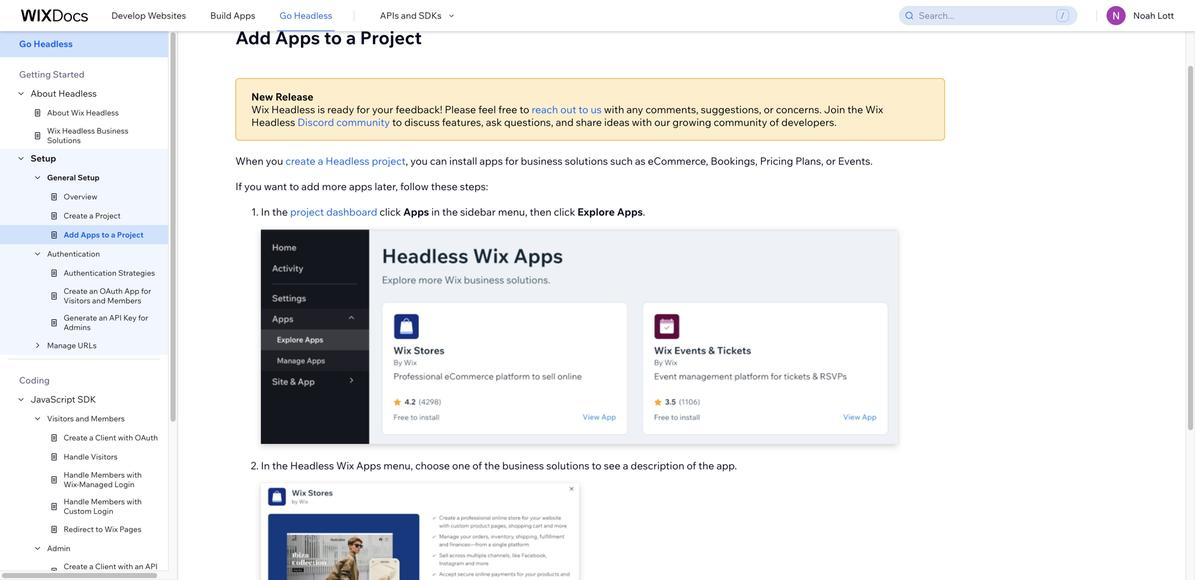 Task type: describe. For each thing, give the bounding box(es) containing it.
business
[[97, 126, 128, 136]]

overview
[[64, 192, 97, 201]]

apis and sdks
[[380, 10, 442, 21]]

1 click from the left
[[380, 206, 401, 218]]

an for generate
[[99, 313, 107, 323]]

handle members with custom login link
[[0, 493, 178, 520]]

menu bar containing getting started
[[0, 57, 178, 580]]

client for an
[[95, 562, 116, 572]]

in for in the project dashboard click apps in the sidebar menu, then click explore apps .
[[261, 206, 270, 218]]

coding
[[19, 375, 50, 386]]

,
[[406, 155, 408, 167]]

1 vertical spatial go headless link
[[0, 31, 168, 57]]

want
[[264, 180, 287, 193]]

wix headless business solutions
[[47, 126, 128, 145]]

apis and sdks button
[[380, 10, 457, 21]]

handle members with custom login
[[64, 497, 142, 516]]

project dashboard link
[[290, 204, 377, 220]]

article image for about wix headless
[[32, 107, 43, 118]]

handle visitors
[[64, 452, 118, 462]]

visitors and members
[[47, 414, 125, 424]]

a right see
[[623, 460, 629, 472]]

websites
[[148, 10, 186, 21]]

for down questions,
[[505, 155, 519, 167]]

oauth inside create an oauth app for visitors and members
[[100, 286, 123, 296]]

pages
[[120, 525, 141, 534]]

generate
[[64, 313, 97, 323]]

client for oauth
[[95, 433, 116, 443]]

when
[[236, 155, 264, 167]]

article image for redirect to wix pages
[[48, 524, 60, 535]]

you for when you create a headless project , you can install apps for business solutions such as ecommerce, bookings, pricing plans, or events.
[[266, 155, 283, 167]]

wix inside with any comments, suggestions, or concerns. join the wix headless
[[866, 103, 883, 116]]

1 vertical spatial apps
[[349, 180, 372, 193]]

any
[[627, 103, 643, 116]]

apis
[[380, 10, 399, 21]]

build apps link
[[210, 2, 255, 29]]

steps:
[[460, 180, 488, 193]]

article image for authentication strategies
[[48, 267, 60, 279]]

1 horizontal spatial menu,
[[498, 206, 528, 218]]

apps inside button
[[234, 10, 255, 21]]

later,
[[375, 180, 398, 193]]

login inside handle members with wix-managed login
[[114, 480, 134, 489]]

develop
[[111, 10, 146, 21]]

a down create a project
[[111, 230, 115, 240]]

a down overview 'link'
[[89, 211, 93, 221]]

share
[[576, 116, 602, 129]]

1 vertical spatial solutions
[[546, 460, 590, 472]]

1 vertical spatial setup
[[78, 173, 100, 182]]

bookings,
[[711, 155, 758, 167]]

2 horizontal spatial you
[[410, 155, 428, 167]]

then
[[530, 206, 552, 218]]

a inside create a client with an api key
[[89, 562, 93, 572]]

members inside create an oauth app for visitors and members
[[107, 296, 141, 306]]

us
[[591, 103, 602, 116]]

key inside create a client with an api key
[[64, 572, 77, 580]]

redirect to wix pages link
[[0, 520, 178, 539]]

create a client with an api key
[[64, 562, 158, 580]]

wix-
[[64, 480, 79, 489]]

manage urls
[[47, 341, 97, 350]]

about for about wix headless
[[47, 108, 69, 117]]

go headless button
[[280, 2, 332, 29]]

for for key
[[138, 313, 148, 323]]

new
[[251, 90, 273, 103]]

sdks
[[419, 10, 442, 21]]

build apps
[[210, 10, 255, 21]]

reach
[[532, 103, 558, 116]]

is
[[318, 103, 325, 116]]

general setup
[[47, 173, 100, 182]]

handle members with wix-managed login
[[64, 470, 142, 489]]

an inside create a client with an api key
[[135, 562, 143, 572]]

article image for wix headless business solutions
[[32, 130, 43, 141]]

choose
[[415, 460, 450, 472]]

about wix headless
[[47, 108, 119, 117]]

getting
[[19, 69, 51, 80]]

with left "our" in the right of the page
[[632, 116, 652, 129]]

see
[[604, 460, 621, 472]]

handle for handle members with custom login
[[64, 497, 89, 507]]

go headless menu bar
[[0, 31, 168, 57]]

if you want to add more apps later, follow these steps:
[[236, 180, 488, 193]]

members up create a client with oauth
[[91, 414, 125, 424]]

2 horizontal spatial of
[[770, 116, 779, 129]]

with inside handle members with custom login
[[127, 497, 142, 507]]

wix headless is ready for your feedback! please feel free to reach out to us
[[251, 103, 602, 116]]

if
[[236, 180, 242, 193]]

an for create
[[89, 286, 98, 296]]

pricing
[[760, 155, 793, 167]]

in the project dashboard click apps in the sidebar menu, then click explore apps .
[[261, 206, 645, 218]]

solutions
[[47, 136, 81, 145]]

create a client with oauth
[[64, 433, 158, 443]]

plans,
[[796, 155, 824, 167]]

2 click from the left
[[554, 206, 575, 218]]

with any comments, suggestions, or concerns. join the wix headless
[[251, 103, 883, 129]]

develop websites
[[111, 10, 186, 21]]

create an oauth app for visitors and members link
[[0, 283, 178, 309]]

started
[[53, 69, 84, 80]]

headless wix apps menu image
[[261, 484, 579, 580]]

as
[[635, 155, 646, 167]]

go headless for go headless button
[[280, 10, 332, 21]]

your
[[372, 103, 393, 116]]

apps inside menu bar
[[81, 230, 100, 240]]

a right go headless button
[[346, 26, 356, 49]]

our
[[654, 116, 670, 129]]

1 vertical spatial business
[[502, 460, 544, 472]]

urls
[[78, 341, 97, 350]]

in for in the headless wix apps menu, choose one of the business solutions to see a description of the app.
[[261, 460, 270, 472]]

build
[[210, 10, 232, 21]]

0 vertical spatial solutions
[[565, 155, 608, 167]]

javascript sdk
[[31, 394, 96, 405]]

with inside with any comments, suggestions, or concerns. join the wix headless
[[604, 103, 624, 116]]

out
[[561, 103, 576, 116]]

about for about headless
[[31, 88, 56, 99]]

overview link
[[0, 187, 178, 206]]

wix inside redirect to wix pages link
[[105, 525, 118, 534]]

1 vertical spatial visitors
[[47, 414, 74, 424]]

with up handle visitors 'link' in the left of the page
[[118, 433, 133, 443]]

comments,
[[646, 103, 699, 116]]

sdk
[[77, 394, 96, 405]]

create for create a project
[[64, 211, 88, 221]]

authentication for authentication strategies
[[64, 268, 117, 278]]

and inside 'button'
[[401, 10, 417, 21]]

discord community link
[[298, 116, 390, 129]]

strategies
[[118, 268, 155, 278]]

1 vertical spatial or
[[826, 155, 836, 167]]

.
[[643, 206, 645, 218]]

login inside handle members with custom login
[[93, 507, 113, 516]]

feedback!
[[396, 103, 443, 116]]

visitors inside 'link'
[[91, 452, 118, 462]]

create
[[286, 155, 316, 167]]

questions,
[[504, 116, 554, 129]]

article image for handle visitors
[[48, 451, 60, 463]]

noah lott image
[[1107, 6, 1126, 25]]

release
[[275, 90, 314, 103]]

/
[[1061, 10, 1065, 21]]

feel
[[478, 103, 496, 116]]

generate an api key for admins
[[64, 313, 148, 332]]



Task type: locate. For each thing, give the bounding box(es) containing it.
go headless inside menu bar
[[19, 38, 73, 49]]

join
[[824, 103, 845, 116]]

more
[[322, 180, 347, 193]]

about
[[31, 88, 56, 99], [47, 108, 69, 117]]

0 horizontal spatial community
[[336, 116, 390, 129]]

article image
[[32, 107, 43, 118], [48, 191, 60, 202], [48, 210, 60, 222], [48, 229, 60, 241], [48, 267, 60, 279], [48, 290, 60, 302], [48, 317, 60, 328], [48, 432, 60, 444], [48, 451, 60, 463], [48, 566, 60, 577]]

custom
[[64, 507, 92, 516]]

and inside create an oauth app for visitors and members
[[92, 296, 106, 306]]

key down app at the left of the page
[[123, 313, 137, 323]]

0 horizontal spatial or
[[764, 103, 774, 116]]

for down app at the left of the page
[[138, 313, 148, 323]]

0 horizontal spatial of
[[473, 460, 482, 472]]

authentication strategies link
[[0, 264, 178, 283]]

headless inside button
[[294, 10, 332, 21]]

0 horizontal spatial key
[[64, 572, 77, 580]]

create inside create a client with an api key
[[64, 562, 88, 572]]

for left the your
[[357, 103, 370, 116]]

wix inside wix headless business solutions
[[47, 126, 60, 136]]

javascript
[[31, 394, 75, 405]]

1 horizontal spatial key
[[123, 313, 137, 323]]

visitors
[[64, 296, 90, 306], [47, 414, 74, 424], [91, 452, 118, 462]]

click down later,
[[380, 206, 401, 218]]

with right us
[[604, 103, 624, 116]]

click
[[380, 206, 401, 218], [554, 206, 575, 218]]

solutions left "such"
[[565, 155, 608, 167]]

features,
[[442, 116, 484, 129]]

1 horizontal spatial oauth
[[135, 433, 158, 443]]

1 horizontal spatial setup
[[78, 173, 100, 182]]

2 community from the left
[[714, 116, 767, 129]]

article image for create a client with an api key
[[48, 566, 60, 577]]

ready
[[327, 103, 354, 116]]

1 vertical spatial client
[[95, 562, 116, 572]]

you right when
[[266, 155, 283, 167]]

0 horizontal spatial menu,
[[384, 460, 413, 472]]

handle members with wix-managed login link
[[0, 467, 178, 493]]

1 vertical spatial go
[[19, 38, 32, 49]]

please
[[445, 103, 476, 116]]

lott
[[1158, 10, 1174, 21]]

description
[[631, 460, 685, 472]]

article image up the create an oauth app for visitors and members link
[[48, 267, 60, 279]]

article image inside handle members with custom login link
[[48, 501, 60, 512]]

4 create from the top
[[64, 562, 88, 572]]

create a headless project link
[[286, 153, 406, 169]]

client down redirect to wix pages at the left of page
[[95, 562, 116, 572]]

apps right install
[[480, 155, 503, 167]]

1 vertical spatial add apps to a project
[[64, 230, 144, 240]]

article image left handle visitors
[[48, 451, 60, 463]]

develop websites link
[[111, 2, 186, 29]]

article image inside create a client with an api key link
[[48, 566, 60, 577]]

ideas
[[604, 116, 630, 129]]

0 horizontal spatial oauth
[[100, 286, 123, 296]]

for for app
[[141, 286, 151, 296]]

developers.
[[782, 116, 837, 129]]

business down questions,
[[521, 155, 563, 167]]

2 handle from the top
[[64, 470, 89, 480]]

with up the pages
[[127, 497, 142, 507]]

create down 'authentication strategies' link
[[64, 286, 88, 296]]

2 create from the top
[[64, 286, 88, 296]]

add
[[301, 180, 320, 193]]

0 vertical spatial about
[[31, 88, 56, 99]]

0 horizontal spatial apps
[[349, 180, 372, 193]]

authentication for authentication
[[47, 249, 100, 259]]

a
[[346, 26, 356, 49], [318, 155, 323, 167], [89, 211, 93, 221], [111, 230, 115, 240], [89, 433, 93, 443], [623, 460, 629, 472], [89, 562, 93, 572]]

setup up general
[[31, 153, 56, 164]]

0 horizontal spatial api
[[109, 313, 122, 323]]

handle down handle visitors 'link' in the left of the page
[[64, 470, 89, 480]]

article image for create a client with oauth
[[48, 432, 60, 444]]

explore
[[578, 206, 615, 218]]

the
[[848, 103, 863, 116], [272, 206, 288, 218], [442, 206, 458, 218], [272, 460, 288, 472], [484, 460, 500, 472], [699, 460, 714, 472]]

0 horizontal spatial project
[[290, 206, 324, 218]]

article image down 'authentication strategies' link
[[48, 290, 60, 302]]

0 vertical spatial oauth
[[100, 286, 123, 296]]

article image inside handle visitors 'link'
[[48, 451, 60, 463]]

1 vertical spatial oauth
[[135, 433, 158, 443]]

setup up overview 'link'
[[78, 173, 100, 182]]

create down the admin
[[64, 562, 88, 572]]

noah lott
[[1134, 10, 1174, 21]]

0 vertical spatial business
[[521, 155, 563, 167]]

article image for generate an api key for admins
[[48, 317, 60, 328]]

app.
[[717, 460, 737, 472]]

0 vertical spatial handle
[[64, 452, 89, 462]]

key inside generate an api key for admins
[[123, 313, 137, 323]]

1 horizontal spatial or
[[826, 155, 836, 167]]

2 vertical spatial an
[[135, 562, 143, 572]]

ask
[[486, 116, 502, 129]]

0 vertical spatial authentication
[[47, 249, 100, 259]]

1 vertical spatial login
[[93, 507, 113, 516]]

1 create from the top
[[64, 211, 88, 221]]

or right plans,
[[826, 155, 836, 167]]

these
[[431, 180, 458, 193]]

0 vertical spatial visitors
[[64, 296, 90, 306]]

0 vertical spatial menu,
[[498, 206, 528, 218]]

install
[[449, 155, 477, 167]]

in the headless wix apps menu, choose one of the business solutions to see a description of the app.
[[261, 460, 737, 472]]

add down the create a project link
[[64, 230, 79, 240]]

create for create an oauth app for visitors and members
[[64, 286, 88, 296]]

with right managed
[[127, 470, 142, 480]]

2 vertical spatial visitors
[[91, 452, 118, 462]]

0 vertical spatial go headless link
[[280, 2, 332, 29]]

0 horizontal spatial you
[[244, 180, 262, 193]]

1 vertical spatial about
[[47, 108, 69, 117]]

generate an api key for admins link
[[0, 309, 178, 336]]

or inside with any comments, suggestions, or concerns. join the wix headless
[[764, 103, 774, 116]]

login
[[114, 480, 134, 489], [93, 507, 113, 516]]

handle inside handle members with wix-managed login
[[64, 470, 89, 480]]

concerns.
[[776, 103, 822, 116]]

0 vertical spatial or
[[764, 103, 774, 116]]

api inside create a client with an api key
[[145, 562, 158, 572]]

build apps button
[[210, 2, 255, 29]]

wix inside about wix headless link
[[71, 108, 84, 117]]

wix
[[251, 103, 269, 116], [866, 103, 883, 116], [71, 108, 84, 117], [47, 126, 60, 136], [336, 460, 354, 472], [105, 525, 118, 534]]

apps
[[234, 10, 255, 21], [275, 26, 320, 49], [403, 206, 429, 218], [617, 206, 643, 218], [81, 230, 100, 240], [356, 460, 381, 472]]

handle for handle visitors
[[64, 452, 89, 462]]

sidebar element
[[0, 31, 178, 580]]

article image down general
[[48, 191, 60, 202]]

1 vertical spatial go headless
[[19, 38, 73, 49]]

about down about headless
[[47, 108, 69, 117]]

members
[[107, 296, 141, 306], [91, 414, 125, 424], [91, 470, 125, 480], [91, 497, 125, 507]]

members inside handle members with wix-managed login
[[91, 470, 125, 480]]

client inside create a client with an api key
[[95, 562, 116, 572]]

0 horizontal spatial setup
[[31, 153, 56, 164]]

discord community to discuss features, ask questions, and share ideas with our growing community of developers.
[[298, 116, 837, 129]]

for inside generate an api key for admins
[[138, 313, 148, 323]]

project
[[372, 155, 406, 167], [290, 206, 324, 218]]

business
[[521, 155, 563, 167], [502, 460, 544, 472]]

go up getting
[[19, 38, 32, 49]]

article image down the admin
[[48, 566, 60, 577]]

or
[[764, 103, 774, 116], [826, 155, 836, 167]]

members inside handle members with custom login
[[91, 497, 125, 507]]

of right one
[[473, 460, 482, 472]]

you right if
[[244, 180, 262, 193]]

1 vertical spatial menu,
[[384, 460, 413, 472]]

0 vertical spatial project
[[372, 155, 406, 167]]

0 vertical spatial go headless
[[280, 10, 332, 21]]

login up redirect to wix pages at the left of page
[[93, 507, 113, 516]]

an inside create an oauth app for visitors and members
[[89, 286, 98, 296]]

0 vertical spatial setup
[[31, 153, 56, 164]]

or left concerns.
[[764, 103, 774, 116]]

with inside create a client with an api key
[[118, 562, 133, 572]]

0 horizontal spatial click
[[380, 206, 401, 218]]

2 vertical spatial project
[[117, 230, 144, 240]]

oauth down authentication strategies
[[100, 286, 123, 296]]

create a client with oauth link
[[0, 428, 178, 447]]

1 horizontal spatial add apps to a project
[[236, 26, 422, 49]]

business right one
[[502, 460, 544, 472]]

api inside generate an api key for admins
[[109, 313, 122, 323]]

authentication strategies
[[64, 268, 155, 278]]

click right then
[[554, 206, 575, 218]]

go
[[280, 10, 292, 21], [19, 38, 32, 49]]

visitors down create a client with oauth
[[91, 452, 118, 462]]

article image inside handle members with wix-managed login link
[[48, 474, 60, 486]]

0 vertical spatial client
[[95, 433, 116, 443]]

login right managed
[[114, 480, 134, 489]]

oauth
[[100, 286, 123, 296], [135, 433, 158, 443]]

article image inside "generate an api key for admins" link
[[48, 317, 60, 328]]

members down managed
[[91, 497, 125, 507]]

2 vertical spatial handle
[[64, 497, 89, 507]]

create a project
[[64, 211, 121, 221]]

the inside with any comments, suggestions, or concerns. join the wix headless
[[848, 103, 863, 116]]

handle inside handle members with custom login
[[64, 497, 89, 507]]

0 horizontal spatial login
[[93, 507, 113, 516]]

1 horizontal spatial add
[[236, 26, 271, 49]]

1 horizontal spatial an
[[99, 313, 107, 323]]

for
[[357, 103, 370, 116], [505, 155, 519, 167], [141, 286, 151, 296], [138, 313, 148, 323]]

1 horizontal spatial project
[[372, 155, 406, 167]]

article image inside about wix headless link
[[32, 107, 43, 118]]

0 vertical spatial project
[[360, 26, 422, 49]]

1 vertical spatial project
[[95, 211, 121, 221]]

1 vertical spatial handle
[[64, 470, 89, 480]]

in
[[431, 206, 440, 218]]

a up handle visitors
[[89, 433, 93, 443]]

menu, left choose on the bottom
[[384, 460, 413, 472]]

go headless for go headless menu bar
[[19, 38, 73, 49]]

article image down about headless
[[32, 107, 43, 118]]

an down the pages
[[135, 562, 143, 572]]

client up handle visitors
[[95, 433, 116, 443]]

ecommerce,
[[648, 155, 709, 167]]

1 client from the top
[[95, 433, 116, 443]]

article image for create a project
[[48, 210, 60, 222]]

article image for handle members with custom login
[[48, 501, 60, 512]]

0 vertical spatial apps
[[480, 155, 503, 167]]

oauth up handle members with wix-managed login
[[135, 433, 158, 443]]

article image for create an oauth app for visitors and members
[[48, 290, 60, 302]]

members down handle visitors
[[91, 470, 125, 480]]

article image
[[32, 130, 43, 141], [48, 474, 60, 486], [48, 501, 60, 512], [48, 524, 60, 535]]

for right app at the left of the page
[[141, 286, 151, 296]]

when you create a headless project , you can install apps for business solutions such as ecommerce, bookings, pricing plans, or events.
[[236, 155, 873, 167]]

add inside menu bar
[[64, 230, 79, 240]]

1 vertical spatial api
[[145, 562, 158, 572]]

growing
[[673, 116, 712, 129]]

add
[[236, 26, 271, 49], [64, 230, 79, 240]]

handle down create a client with oauth link
[[64, 452, 89, 462]]

0 vertical spatial login
[[114, 480, 134, 489]]

create down visitors and members
[[64, 433, 88, 443]]

a down redirect to wix pages link in the left of the page
[[89, 562, 93, 572]]

about headless
[[31, 88, 97, 99]]

create inside create an oauth app for visitors and members
[[64, 286, 88, 296]]

menu, left then
[[498, 206, 528, 218]]

members up generate an api key for admins
[[107, 296, 141, 306]]

authentication up the create an oauth app for visitors and members link
[[64, 268, 117, 278]]

project down apis
[[360, 26, 422, 49]]

go for go headless button
[[280, 10, 292, 21]]

reach out to us link
[[532, 103, 602, 116]]

2 in from the top
[[261, 460, 270, 472]]

community up create a headless project link
[[336, 116, 390, 129]]

0 vertical spatial in
[[261, 206, 270, 218]]

3 create from the top
[[64, 433, 88, 443]]

0 horizontal spatial go
[[19, 38, 32, 49]]

for for ready
[[357, 103, 370, 116]]

handle
[[64, 452, 89, 462], [64, 470, 89, 480], [64, 497, 89, 507]]

0 horizontal spatial add apps to a project
[[64, 230, 144, 240]]

create a project link
[[0, 206, 178, 225]]

project up later,
[[372, 155, 406, 167]]

handle for handle members with wix-managed login
[[64, 470, 89, 480]]

1 horizontal spatial login
[[114, 480, 134, 489]]

an inside generate an api key for admins
[[99, 313, 107, 323]]

apps left later,
[[349, 180, 372, 193]]

1 horizontal spatial you
[[266, 155, 283, 167]]

community up the bookings,
[[714, 116, 767, 129]]

1 vertical spatial add
[[64, 230, 79, 240]]

0 horizontal spatial an
[[89, 286, 98, 296]]

1 horizontal spatial click
[[554, 206, 575, 218]]

1 horizontal spatial go
[[280, 10, 292, 21]]

go right build apps
[[280, 10, 292, 21]]

0 vertical spatial key
[[123, 313, 137, 323]]

article image inside 'authentication strategies' link
[[48, 267, 60, 279]]

redirect to wix pages
[[64, 525, 141, 534]]

add apps to a project
[[236, 26, 422, 49], [64, 230, 144, 240]]

article image for overview
[[48, 191, 60, 202]]

article image down visitors and members
[[48, 432, 60, 444]]

article image left solutions
[[32, 130, 43, 141]]

you right , on the left top
[[410, 155, 428, 167]]

0 vertical spatial an
[[89, 286, 98, 296]]

add down build apps
[[236, 26, 271, 49]]

api
[[109, 313, 122, 323], [145, 562, 158, 572]]

authentication up 'authentication strategies' link
[[47, 249, 100, 259]]

authentication inside 'authentication strategies' link
[[64, 268, 117, 278]]

click explore apps image
[[261, 230, 897, 444]]

community
[[336, 116, 390, 129], [714, 116, 767, 129]]

solutions left see
[[546, 460, 590, 472]]

1 vertical spatial key
[[64, 572, 77, 580]]

handle inside handle visitors 'link'
[[64, 452, 89, 462]]

an down create an oauth app for visitors and members
[[99, 313, 107, 323]]

project
[[360, 26, 422, 49], [95, 211, 121, 221], [117, 230, 144, 240]]

one
[[452, 460, 470, 472]]

article image for handle members with wix-managed login
[[48, 474, 60, 486]]

article image up the admin
[[48, 524, 60, 535]]

go inside button
[[280, 10, 292, 21]]

0 horizontal spatial go headless
[[19, 38, 73, 49]]

menu bar
[[0, 57, 178, 580]]

redirect
[[64, 525, 94, 534]]

develop websites button
[[111, 2, 186, 29]]

article image inside the create a project link
[[48, 210, 60, 222]]

0 vertical spatial go
[[280, 10, 292, 21]]

an down 'authentication strategies' link
[[89, 286, 98, 296]]

article image inside redirect to wix pages link
[[48, 524, 60, 535]]

of right description
[[687, 460, 696, 472]]

project down add
[[290, 206, 324, 218]]

article image left 'admins'
[[48, 317, 60, 328]]

general
[[47, 173, 76, 182]]

wix headless business solutions link
[[0, 122, 178, 149]]

1 handle from the top
[[64, 452, 89, 462]]

article image inside create a client with oauth link
[[48, 432, 60, 444]]

key down the admin
[[64, 572, 77, 580]]

article image left create a project
[[48, 210, 60, 222]]

3 handle from the top
[[64, 497, 89, 507]]

article image left wix-
[[48, 474, 60, 486]]

1 horizontal spatial of
[[687, 460, 696, 472]]

0 vertical spatial add
[[236, 26, 271, 49]]

handle down wix-
[[64, 497, 89, 507]]

with down the pages
[[118, 562, 133, 572]]

0 horizontal spatial go headless link
[[0, 31, 168, 57]]

1 vertical spatial authentication
[[64, 268, 117, 278]]

to
[[324, 26, 342, 49], [520, 103, 529, 116], [579, 103, 589, 116], [392, 116, 402, 129], [289, 180, 299, 193], [102, 230, 109, 240], [592, 460, 602, 472], [96, 525, 103, 534]]

of left the developers.
[[770, 116, 779, 129]]

can
[[430, 155, 447, 167]]

article image for add apps to a project
[[48, 229, 60, 241]]

you for if you want to add more apps later, follow these steps:
[[244, 180, 262, 193]]

article image inside the create an oauth app for visitors and members link
[[48, 290, 60, 302]]

with inside handle members with wix-managed login
[[127, 470, 142, 480]]

2 horizontal spatial an
[[135, 562, 143, 572]]

1 vertical spatial an
[[99, 313, 107, 323]]

article image inside overview 'link'
[[48, 191, 60, 202]]

1 horizontal spatial go headless link
[[280, 2, 332, 29]]

1 horizontal spatial go headless
[[280, 10, 332, 21]]

0 horizontal spatial add
[[64, 230, 79, 240]]

project down overview 'link'
[[95, 211, 121, 221]]

1 horizontal spatial api
[[145, 562, 158, 572]]

go inside menu bar
[[19, 38, 32, 49]]

0 vertical spatial add apps to a project
[[236, 26, 422, 49]]

create for create a client with an api key
[[64, 562, 88, 572]]

0 vertical spatial api
[[109, 313, 122, 323]]

solutions
[[565, 155, 608, 167], [546, 460, 590, 472]]

visitors inside create an oauth app for visitors and members
[[64, 296, 90, 306]]

article image down the create a project link
[[48, 229, 60, 241]]

headless inside with any comments, suggestions, or concerns. join the wix headless
[[251, 116, 295, 129]]

project up the strategies at the left top of page
[[117, 230, 144, 240]]

getting started
[[19, 69, 84, 80]]

in
[[261, 206, 270, 218], [261, 460, 270, 472]]

dashboard
[[326, 206, 377, 218]]

headless inside wix headless business solutions
[[62, 126, 95, 136]]

1 horizontal spatial apps
[[480, 155, 503, 167]]

visitors up the generate at the left bottom of the page
[[64, 296, 90, 306]]

apps
[[480, 155, 503, 167], [349, 180, 372, 193]]

1 horizontal spatial community
[[714, 116, 767, 129]]

Search... field
[[915, 7, 1057, 25]]

article image inside wix headless business solutions link
[[32, 130, 43, 141]]

add apps to a project inside menu bar
[[64, 230, 144, 240]]

create down overview
[[64, 211, 88, 221]]

1 vertical spatial project
[[290, 206, 324, 218]]

for inside create an oauth app for visitors and members
[[141, 286, 151, 296]]

1 community from the left
[[336, 116, 390, 129]]

1 vertical spatial in
[[261, 460, 270, 472]]

about down getting started
[[31, 88, 56, 99]]

go for go headless menu bar
[[19, 38, 32, 49]]

article image left "custom"
[[48, 501, 60, 512]]

a right create
[[318, 155, 323, 167]]

sidebar
[[460, 206, 496, 218]]

create for create a client with oauth
[[64, 433, 88, 443]]

1 in from the top
[[261, 206, 270, 218]]

visitors down javascript sdk
[[47, 414, 74, 424]]

2 client from the top
[[95, 562, 116, 572]]

headless
[[294, 10, 332, 21], [34, 38, 73, 49], [58, 88, 97, 99], [271, 103, 315, 116], [86, 108, 119, 117], [251, 116, 295, 129], [62, 126, 95, 136], [326, 155, 370, 167], [290, 460, 334, 472]]



Task type: vqa. For each thing, say whether or not it's contained in the screenshot.
App for
yes



